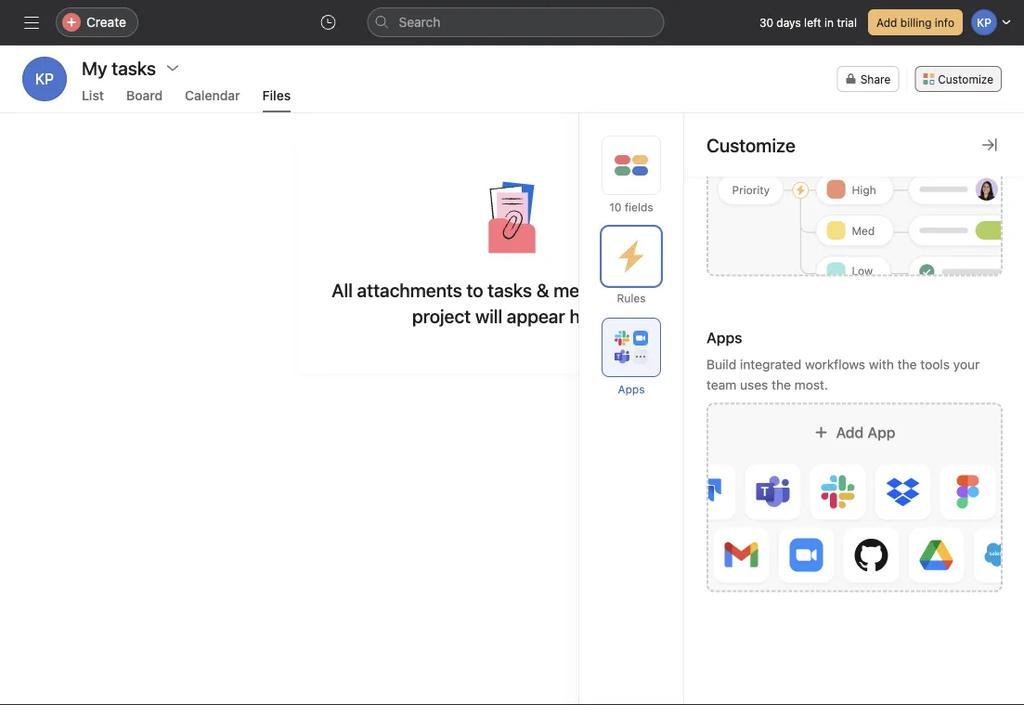 Task type: vqa. For each thing, say whether or not it's contained in the screenshot.
topmost the
yes



Task type: locate. For each thing, give the bounding box(es) containing it.
0 horizontal spatial in
[[643, 279, 658, 301]]

0 vertical spatial in
[[825, 16, 834, 29]]

add
[[877, 16, 898, 29], [837, 424, 864, 442]]

add inside button
[[877, 16, 898, 29]]

1 horizontal spatial add
[[877, 16, 898, 29]]

in
[[825, 16, 834, 29], [643, 279, 658, 301]]

med
[[853, 225, 876, 238]]

apps left team in the bottom right of the page
[[618, 383, 645, 396]]

kp button
[[22, 57, 67, 101]]

project
[[413, 305, 471, 327]]

apps up build
[[707, 329, 743, 347]]

customize button
[[916, 66, 1003, 92]]

1 horizontal spatial customize
[[939, 72, 994, 85]]

30 days left in trial
[[760, 16, 858, 29]]

customize up priority
[[707, 134, 796, 156]]

1 vertical spatial customize
[[707, 134, 796, 156]]

attachments
[[357, 279, 463, 301]]

the down integrated
[[772, 378, 792, 393]]

build
[[707, 357, 737, 373]]

customize
[[939, 72, 994, 85], [707, 134, 796, 156]]

integrated
[[741, 357, 802, 373]]

add for add app
[[837, 424, 864, 442]]

billing
[[901, 16, 932, 29]]

0 vertical spatial customize
[[939, 72, 994, 85]]

1 vertical spatial in
[[643, 279, 658, 301]]

appear here.
[[507, 305, 612, 327]]

close details image
[[983, 138, 998, 152]]

the
[[898, 357, 918, 373], [772, 378, 792, 393]]

1 vertical spatial add
[[837, 424, 864, 442]]

add left billing
[[877, 16, 898, 29]]

board link
[[126, 88, 163, 112]]

0 horizontal spatial apps
[[618, 383, 645, 396]]

create button
[[56, 7, 138, 37]]

calendar
[[185, 88, 240, 103]]

team
[[707, 378, 737, 393]]

list
[[82, 88, 104, 103]]

share
[[861, 72, 891, 85]]

all attachments to tasks & messages in this project will appear here.
[[332, 279, 693, 327]]

0 vertical spatial the
[[898, 357, 918, 373]]

history image
[[321, 15, 336, 30]]

build integrated workflows with the tools your team uses the most.
[[707, 357, 981, 393]]

1 horizontal spatial apps
[[707, 329, 743, 347]]

1 vertical spatial apps
[[618, 383, 645, 396]]

add left the app
[[837, 424, 864, 442]]

0 vertical spatial apps
[[707, 329, 743, 347]]

1 horizontal spatial in
[[825, 16, 834, 29]]

search button
[[368, 7, 665, 37]]

add inside button
[[837, 424, 864, 442]]

to
[[467, 279, 484, 301]]

fields
[[625, 201, 654, 214]]

my tasks
[[82, 57, 156, 79]]

all
[[332, 279, 353, 301]]

list link
[[82, 88, 104, 112]]

10
[[610, 201, 622, 214]]

the right with
[[898, 357, 918, 373]]

0 vertical spatial add
[[877, 16, 898, 29]]

1 vertical spatial the
[[772, 378, 792, 393]]

create
[[86, 14, 126, 30]]

customize down info
[[939, 72, 994, 85]]

in left this
[[643, 279, 658, 301]]

left
[[805, 16, 822, 29]]

search
[[399, 14, 441, 30]]

apps
[[707, 329, 743, 347], [618, 383, 645, 396]]

30
[[760, 16, 774, 29]]

0 horizontal spatial add
[[837, 424, 864, 442]]

with
[[870, 357, 895, 373]]

files link
[[263, 88, 291, 112]]

in right left
[[825, 16, 834, 29]]

10 fields
[[610, 201, 654, 214]]



Task type: describe. For each thing, give the bounding box(es) containing it.
search list box
[[368, 7, 665, 37]]

this
[[662, 279, 693, 301]]

0 horizontal spatial customize
[[707, 134, 796, 156]]

add billing info button
[[869, 9, 964, 35]]

rules
[[617, 292, 646, 305]]

info
[[936, 16, 955, 29]]

trial
[[838, 16, 858, 29]]

in inside all attachments to tasks & messages in this project will appear here.
[[643, 279, 658, 301]]

tasks
[[488, 279, 532, 301]]

your
[[954, 357, 981, 373]]

&
[[537, 279, 550, 301]]

tools
[[921, 357, 951, 373]]

workflows
[[806, 357, 866, 373]]

add for add billing info
[[877, 16, 898, 29]]

uses
[[741, 378, 769, 393]]

add billing info
[[877, 16, 955, 29]]

0 horizontal spatial the
[[772, 378, 792, 393]]

low
[[853, 265, 874, 278]]

most.
[[795, 378, 829, 393]]

expand sidebar image
[[24, 15, 39, 30]]

high
[[853, 184, 877, 197]]

board
[[126, 88, 163, 103]]

messages
[[554, 279, 639, 301]]

share button
[[838, 66, 900, 92]]

kp
[[35, 70, 54, 88]]

1 horizontal spatial the
[[898, 357, 918, 373]]

add app button
[[707, 403, 1004, 593]]

files
[[263, 88, 291, 103]]

show options image
[[165, 60, 180, 75]]

customize inside dropdown button
[[939, 72, 994, 85]]

will
[[476, 305, 503, 327]]

calendar link
[[185, 88, 240, 112]]

days
[[777, 16, 802, 29]]

app
[[868, 424, 896, 442]]

add app
[[837, 424, 896, 442]]

priority
[[733, 184, 770, 197]]



